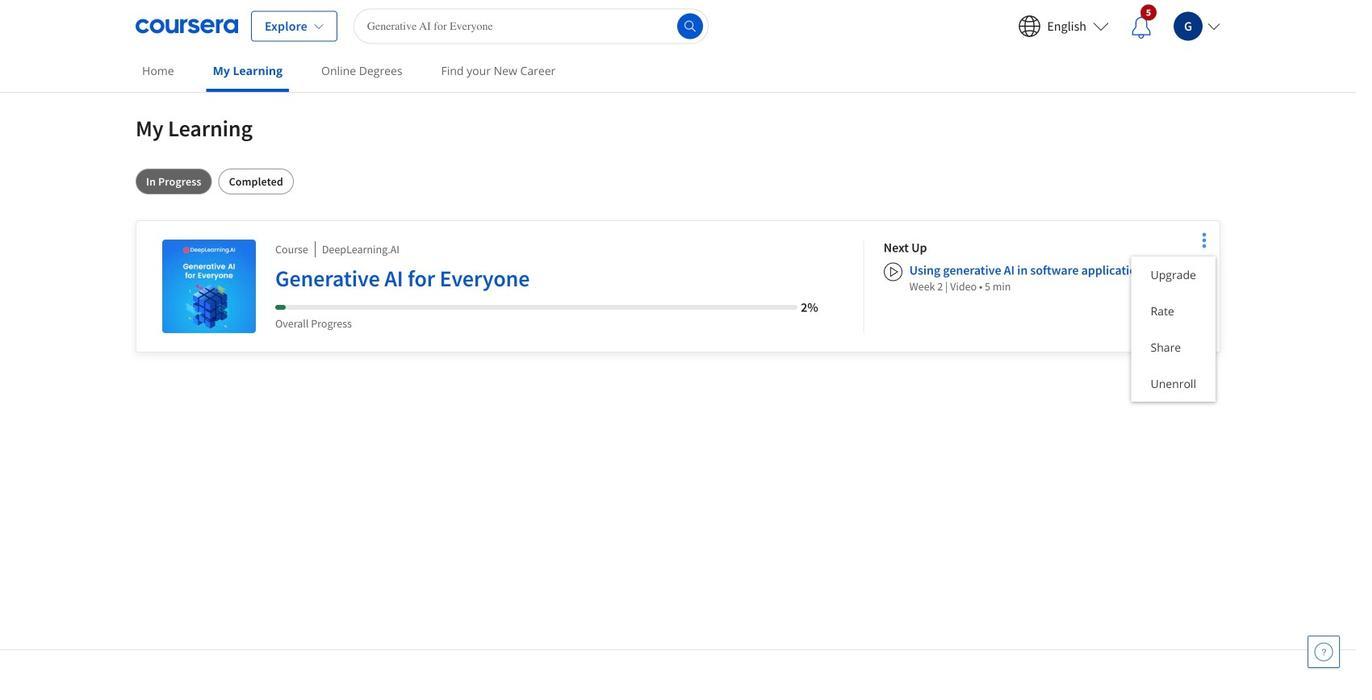 Task type: vqa. For each thing, say whether or not it's contained in the screenshot.
the Project details LINK
no



Task type: locate. For each thing, give the bounding box(es) containing it.
None search field
[[354, 8, 709, 44]]

menu item
[[1132, 257, 1216, 293], [1132, 293, 1216, 329], [1132, 329, 1216, 366], [1132, 366, 1216, 402]]

4 menu item from the top
[[1132, 366, 1216, 402]]

tab list
[[136, 169, 1221, 195]]

menu
[[1132, 257, 1216, 402]]



Task type: describe. For each thing, give the bounding box(es) containing it.
3 menu item from the top
[[1132, 329, 1216, 366]]

help center image
[[1315, 643, 1334, 662]]

1 menu item from the top
[[1132, 257, 1216, 293]]

more option for generative ai for everyone image
[[1193, 229, 1216, 252]]

2 menu item from the top
[[1132, 293, 1216, 329]]

coursera image
[[136, 13, 238, 39]]

generative ai for everyone image
[[162, 240, 256, 333]]



